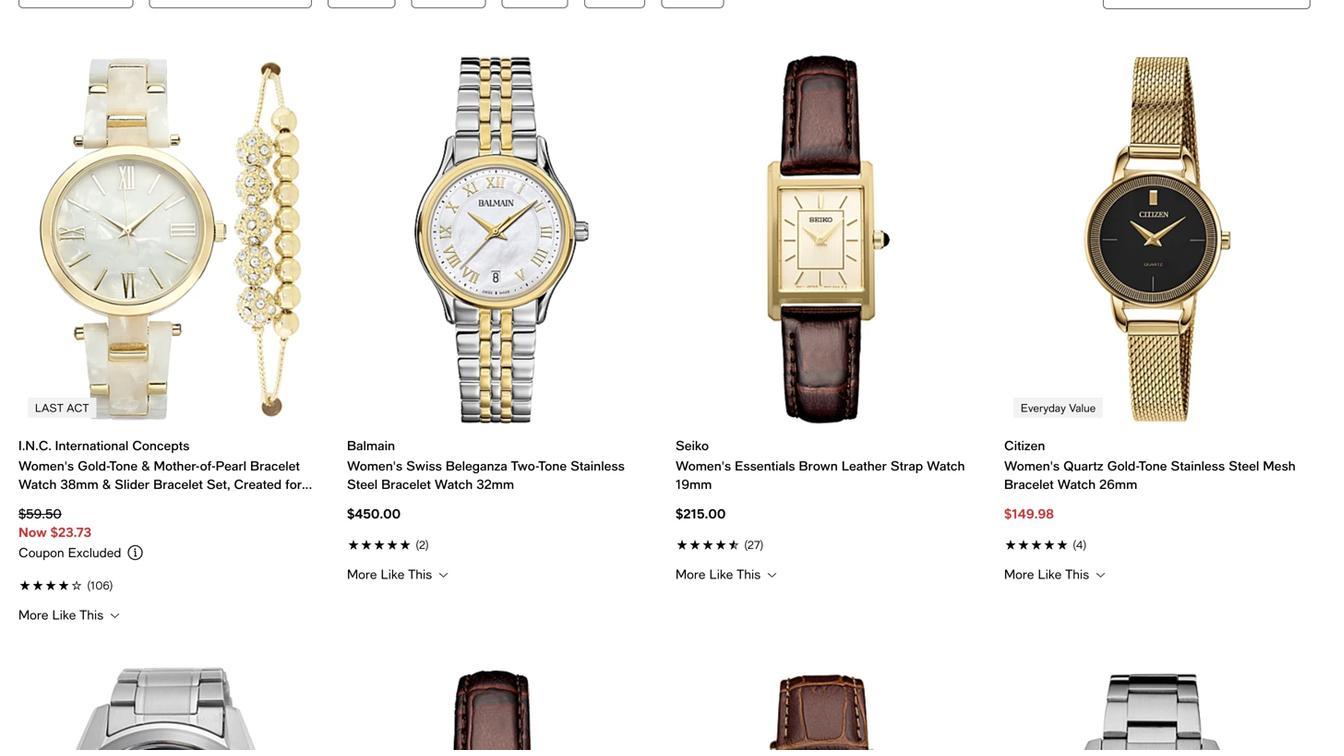 Task type: locate. For each thing, give the bounding box(es) containing it.
tone inside i.n.c. international concepts women's gold-tone & mother-of-pearl bracelet watch 38mm & slider bracelet set, created for macy's $59.50 now $23.73
[[109, 458, 138, 474]]

0 vertical spatial steel
[[1229, 458, 1260, 474]]

more like this
[[347, 567, 436, 582], [676, 567, 765, 582], [1004, 567, 1093, 582], [18, 608, 107, 623]]

more like this inside women's quartz gold-tone stainless steel mesh bracelet watch 26mm group
[[1004, 567, 1093, 582]]

1 vertical spatial steel
[[347, 477, 378, 492]]

bracelet down mother-
[[153, 477, 203, 492]]

gold- up the 26mm
[[1107, 458, 1139, 474]]

& left slider
[[102, 477, 111, 492]]

strap
[[891, 458, 923, 474]]

more inside women's quartz gold-tone stainless steel mesh bracelet watch 26mm group
[[1004, 567, 1034, 582]]

19mm
[[676, 477, 712, 492]]

5 out of 5 rating with 2 reviews image
[[347, 535, 654, 554]]

tone
[[109, 458, 138, 474], [538, 458, 567, 474], [1139, 458, 1167, 474]]

more like this down (27)
[[676, 567, 765, 582]]

women's down i.n.c.
[[18, 458, 74, 474]]

1 horizontal spatial stainless
[[1171, 458, 1225, 474]]

steel inside citizen women's quartz gold-tone stainless steel mesh bracelet watch 26mm
[[1229, 458, 1260, 474]]

0 horizontal spatial &
[[102, 477, 111, 492]]

set,
[[207, 477, 230, 492]]

watch inside citizen women's quartz gold-tone stainless steel mesh bracelet watch 26mm
[[1058, 477, 1096, 492]]

stainless inside balmain women's swiss beleganza two-tone stainless steel bracelet watch 32mm
[[571, 458, 625, 474]]

$23.73
[[50, 525, 91, 540]]

women's inside seiko women's essentials brown leather strap watch 19mm
[[676, 458, 731, 474]]

3 tone from the left
[[1139, 458, 1167, 474]]

5 out of 5 rating with 4 reviews image
[[1004, 535, 1311, 554]]

like inside women's essentials brown leather strap watch 19mm group
[[710, 567, 733, 582]]

watch inside seiko women's essentials brown leather strap watch 19mm
[[927, 458, 965, 474]]

$149.98
[[1004, 506, 1054, 522]]

steel left 'mesh'
[[1229, 458, 1260, 474]]

this down (27)
[[737, 567, 761, 582]]

gold-
[[78, 458, 109, 474], [1107, 458, 1139, 474]]

1 horizontal spatial steel
[[1229, 458, 1260, 474]]

more like this down (4)
[[1004, 567, 1093, 582]]

3 women's from the left
[[676, 458, 731, 474]]

i.n.c.
[[18, 438, 51, 453]]

quartz
[[1064, 458, 1104, 474]]

steel up $450.00
[[347, 477, 378, 492]]

1 gold- from the left
[[78, 458, 109, 474]]

stainless left 'mesh'
[[1171, 458, 1225, 474]]

women's quartz gold-tone stainless steel mesh bracelet watch 26mm group
[[1004, 53, 1311, 583]]

stainless inside citizen women's quartz gold-tone stainless steel mesh bracelet watch 26mm
[[1171, 458, 1225, 474]]

coupon excluded. last act: extra savings do not apply.. image
[[18, 542, 325, 564]]

more inside women's swiss beleganza two-tone stainless steel bracelet watch 32mm group
[[347, 567, 377, 582]]

women's down "balmain"
[[347, 458, 403, 474]]

1 stainless from the left
[[571, 458, 625, 474]]

1 horizontal spatial gold-
[[1107, 458, 1139, 474]]

of-
[[200, 458, 216, 474]]

essentials
[[735, 458, 795, 474]]

balmain women's swiss beleganza two-tone stainless steel bracelet watch 32mm
[[347, 438, 625, 492]]

steel inside balmain women's swiss beleganza two-tone stainless steel bracelet watch 32mm
[[347, 477, 378, 492]]

citizen
[[1004, 438, 1046, 453]]

& up slider
[[141, 458, 150, 474]]

0 horizontal spatial steel
[[347, 477, 378, 492]]

1 horizontal spatial tone
[[538, 458, 567, 474]]

tone up slider
[[109, 458, 138, 474]]

more inside women's essentials brown leather strap watch 19mm group
[[676, 567, 706, 582]]

stainless
[[571, 458, 625, 474], [1171, 458, 1225, 474]]

bracelet up $149.98
[[1004, 477, 1054, 492]]

3.9906 out of 5 rating with 106 reviews image
[[18, 575, 325, 594]]

tone inside citizen women's quartz gold-tone stainless steel mesh bracelet watch 26mm
[[1139, 458, 1167, 474]]

this inside women's swiss beleganza two-tone stainless steel bracelet watch 32mm group
[[408, 567, 432, 582]]

coupon
[[18, 545, 64, 560]]

like down coupon excluded
[[52, 608, 76, 623]]

like for $215.00
[[710, 567, 733, 582]]

women's
[[18, 458, 74, 474], [347, 458, 403, 474], [676, 458, 731, 474], [1004, 458, 1060, 474]]

(27)
[[744, 539, 764, 552]]

tone right the beleganza
[[538, 458, 567, 474]]

women's swiss beleganza two-tone stainless steel bracelet watch 32mm group
[[347, 53, 654, 583]]

1 vertical spatial &
[[102, 477, 111, 492]]

1 horizontal spatial &
[[141, 458, 150, 474]]

gold- down international
[[78, 458, 109, 474]]

2 tone from the left
[[538, 458, 567, 474]]

balmain
[[347, 438, 395, 453]]

women's gold-tone & mother-of-pearl bracelet watch 38mm & slider bracelet set, created for macy's group
[[18, 53, 325, 624]]

watch down the beleganza
[[435, 477, 473, 492]]

more like this inside women's swiss beleganza two-tone stainless steel bracelet watch 32mm group
[[347, 567, 436, 582]]

women's down citizen
[[1004, 458, 1060, 474]]

mother-
[[154, 458, 200, 474]]

tone right quartz
[[1139, 458, 1167, 474]]

watch
[[927, 458, 965, 474], [18, 477, 57, 492], [435, 477, 473, 492], [1058, 477, 1096, 492]]

like inside women's quartz gold-tone stainless steel mesh bracelet watch 26mm group
[[1038, 567, 1062, 582]]

this
[[408, 567, 432, 582], [737, 567, 761, 582], [1066, 567, 1090, 582], [79, 608, 104, 623]]

bracelet down the swiss
[[381, 477, 431, 492]]

this inside women's quartz gold-tone stainless steel mesh bracelet watch 26mm group
[[1066, 567, 1090, 582]]

32mm
[[477, 477, 514, 492]]

like
[[381, 567, 405, 582], [710, 567, 733, 582], [1038, 567, 1062, 582], [52, 608, 76, 623]]

tone inside balmain women's swiss beleganza two-tone stainless steel bracelet watch 32mm
[[538, 458, 567, 474]]

this down (106)
[[79, 608, 104, 623]]

watch right strap
[[927, 458, 965, 474]]

0 horizontal spatial stainless
[[571, 458, 625, 474]]

4 women's from the left
[[1004, 458, 1060, 474]]

like down $450.00
[[381, 567, 405, 582]]

swiss
[[406, 458, 442, 474]]

this inside women's essentials brown leather strap watch 19mm group
[[737, 567, 761, 582]]

like inside women's gold-tone & mother-of-pearl bracelet watch 38mm & slider bracelet set, created for macy's group
[[52, 608, 76, 623]]

slider
[[115, 477, 150, 492]]

more like this down (2)
[[347, 567, 436, 582]]

1 tone from the left
[[109, 458, 138, 474]]

more down $450.00
[[347, 567, 377, 582]]

tone for two-
[[538, 458, 567, 474]]

bracelet
[[250, 458, 300, 474], [153, 477, 203, 492], [381, 477, 431, 492], [1004, 477, 1054, 492]]

(106)
[[87, 579, 113, 592]]

2 women's from the left
[[347, 458, 403, 474]]

watch up macy's
[[18, 477, 57, 492]]

2 gold- from the left
[[1107, 458, 1139, 474]]

1 women's from the left
[[18, 458, 74, 474]]

women's inside citizen women's quartz gold-tone stainless steel mesh bracelet watch 26mm
[[1004, 458, 1060, 474]]

4.5185 out of 5 rating with 27 reviews image
[[676, 535, 982, 554]]

(2)
[[416, 539, 429, 552]]

stainless right two-
[[571, 458, 625, 474]]

2 stainless from the left
[[1171, 458, 1225, 474]]

more
[[347, 567, 377, 582], [676, 567, 706, 582], [1004, 567, 1034, 582], [18, 608, 48, 623]]

like down $215.00
[[710, 567, 733, 582]]

gold- inside i.n.c. international concepts women's gold-tone & mother-of-pearl bracelet watch 38mm & slider bracelet set, created for macy's $59.50 now $23.73
[[78, 458, 109, 474]]

steel
[[1229, 458, 1260, 474], [347, 477, 378, 492]]

concepts
[[132, 438, 190, 453]]

this down (2)
[[408, 567, 432, 582]]

two-
[[511, 458, 538, 474]]

watch inside i.n.c. international concepts women's gold-tone & mother-of-pearl bracelet watch 38mm & slider bracelet set, created for macy's $59.50 now $23.73
[[18, 477, 57, 492]]

more like this down (106)
[[18, 608, 107, 623]]

&
[[141, 458, 150, 474], [102, 477, 111, 492]]

women's essentials brown leather strap watch 19mm group
[[676, 53, 982, 583]]

like inside women's swiss beleganza two-tone stainless steel bracelet watch 32mm group
[[381, 567, 405, 582]]

women's inside balmain women's swiss beleganza two-tone stainless steel bracelet watch 32mm
[[347, 458, 403, 474]]

0 horizontal spatial tone
[[109, 458, 138, 474]]

bracelet up created
[[250, 458, 300, 474]]

more like this inside women's essentials brown leather strap watch 19mm group
[[676, 567, 765, 582]]

more down $215.00
[[676, 567, 706, 582]]

watch down quartz
[[1058, 477, 1096, 492]]

women's up 19mm
[[676, 458, 731, 474]]

0 horizontal spatial gold-
[[78, 458, 109, 474]]

this down (4)
[[1066, 567, 1090, 582]]

more down $149.98
[[1004, 567, 1034, 582]]

more down coupon
[[18, 608, 48, 623]]

tone for gold-
[[109, 458, 138, 474]]

2 horizontal spatial tone
[[1139, 458, 1167, 474]]

more like this inside women's gold-tone & mother-of-pearl bracelet watch 38mm & slider bracelet set, created for macy's group
[[18, 608, 107, 623]]

like down $149.98
[[1038, 567, 1062, 582]]

like for $149.98
[[1038, 567, 1062, 582]]



Task type: describe. For each thing, give the bounding box(es) containing it.
more for $450.00
[[347, 567, 377, 582]]

beleganza
[[446, 458, 508, 474]]

mesh
[[1263, 458, 1296, 474]]

pearl
[[216, 458, 247, 474]]

more like this for $149.98
[[1004, 567, 1093, 582]]

women's inside i.n.c. international concepts women's gold-tone & mother-of-pearl bracelet watch 38mm & slider bracelet set, created for macy's $59.50 now $23.73
[[18, 458, 74, 474]]

coupon excluded
[[18, 545, 121, 560]]

gold- inside citizen women's quartz gold-tone stainless steel mesh bracelet watch 26mm
[[1107, 458, 1139, 474]]

brown
[[799, 458, 838, 474]]

this for $149.98
[[1066, 567, 1090, 582]]

this for $215.00
[[737, 567, 761, 582]]

excluded
[[68, 545, 121, 560]]

more like this for $215.00
[[676, 567, 765, 582]]

0 vertical spatial &
[[141, 458, 150, 474]]

bracelet inside balmain women's swiss beleganza two-tone stainless steel bracelet watch 32mm
[[381, 477, 431, 492]]

i.n.c. international concepts women's gold-tone & mother-of-pearl bracelet watch 38mm & slider bracelet set, created for macy's $59.50 now $23.73
[[18, 438, 302, 540]]

more inside women's gold-tone & mother-of-pearl bracelet watch 38mm & slider bracelet set, created for macy's group
[[18, 608, 48, 623]]

$215.00
[[676, 506, 726, 522]]

women's for women's swiss beleganza two-tone stainless steel bracelet watch 32mm
[[347, 458, 403, 474]]

this inside women's gold-tone & mother-of-pearl bracelet watch 38mm & slider bracelet set, created for macy's group
[[79, 608, 104, 623]]

leather
[[842, 458, 887, 474]]

citizen women's quartz gold-tone stainless steel mesh bracelet watch 26mm
[[1004, 438, 1296, 492]]

now
[[18, 525, 47, 540]]

like for $450.00
[[381, 567, 405, 582]]

$59.50
[[18, 506, 62, 522]]

(4)
[[1073, 539, 1087, 552]]

$450.00
[[347, 506, 401, 522]]

international
[[55, 438, 129, 453]]

women's for women's quartz gold-tone stainless steel mesh bracelet watch 26mm
[[1004, 458, 1060, 474]]

more like this for $450.00
[[347, 567, 436, 582]]

macy's
[[18, 495, 60, 511]]

more for $215.00
[[676, 567, 706, 582]]

seiko women's essentials brown leather strap watch 19mm
[[676, 438, 965, 492]]

for
[[285, 477, 302, 492]]

bracelet inside citizen women's quartz gold-tone stainless steel mesh bracelet watch 26mm
[[1004, 477, 1054, 492]]

more for $149.98
[[1004, 567, 1034, 582]]

women's for women's essentials brown leather strap watch 19mm
[[676, 458, 731, 474]]

this for $450.00
[[408, 567, 432, 582]]

seiko
[[676, 438, 709, 453]]

created
[[234, 477, 282, 492]]

watch inside balmain women's swiss beleganza two-tone stainless steel bracelet watch 32mm
[[435, 477, 473, 492]]

38mm
[[60, 477, 99, 492]]

26mm
[[1100, 477, 1138, 492]]



Task type: vqa. For each thing, say whether or not it's contained in the screenshot.
$450.00 at left
yes



